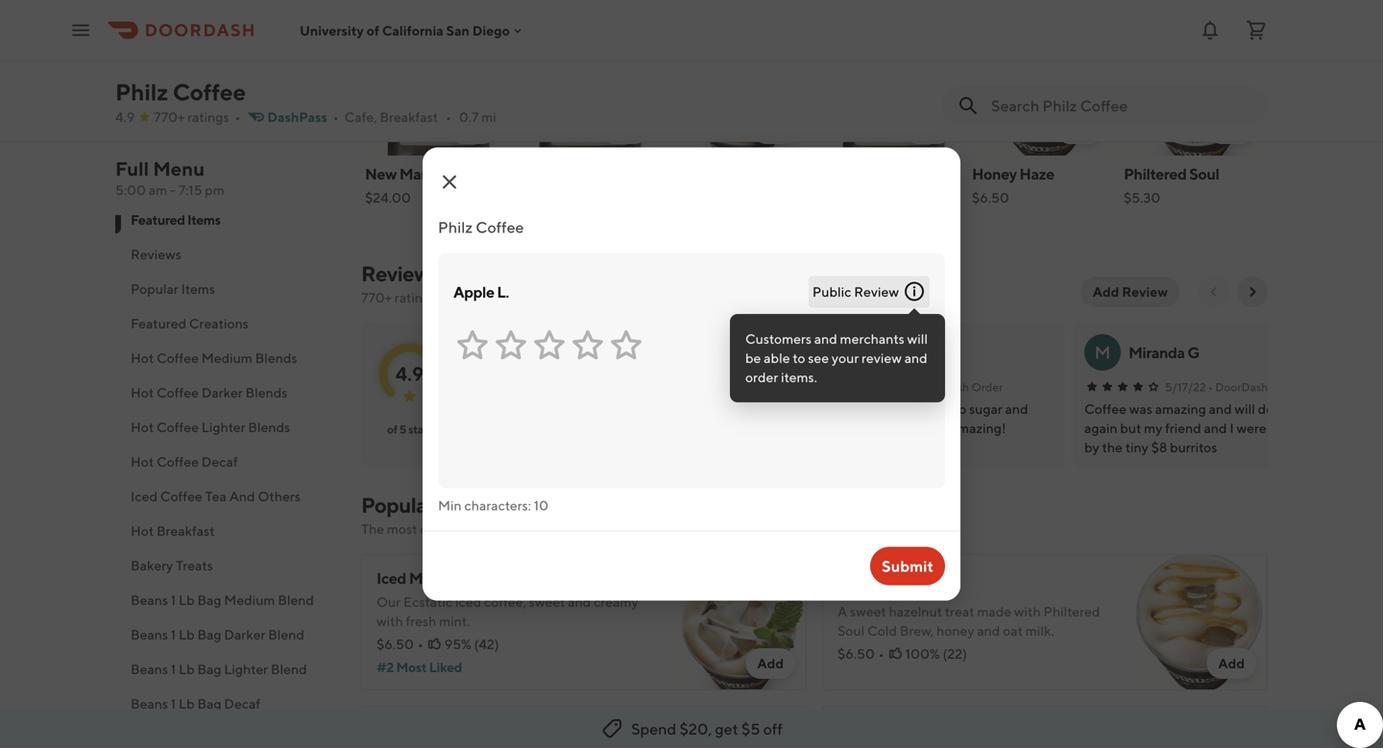 Task type: describe. For each thing, give the bounding box(es) containing it.
1 vertical spatial iced mint mojito coffee image
[[670, 554, 807, 691]]

$6.50 inside the honey haze $6.50
[[972, 190, 1009, 206]]

95% (42)
[[444, 636, 499, 652]]

thomas c
[[825, 343, 892, 362]]

coffee,
[[484, 594, 526, 610]]

thomas
[[825, 343, 878, 362]]

jiaxin
[[522, 343, 560, 362]]

public
[[463, 290, 501, 305]]

hot coffee medium blends
[[131, 350, 297, 366]]

coffee inside iced mint mojito coffee our ecstatic iced coffee, sweet and creamy with fresh mint.
[[491, 569, 537, 587]]

be
[[745, 350, 761, 366]]

dashpass
[[267, 109, 327, 125]]

lb for decaf
[[179, 696, 195, 712]]

#2
[[376, 659, 394, 675]]

creations
[[189, 316, 249, 331]]

beans 1 lb bag medium blend button
[[115, 583, 338, 618]]

spend
[[631, 720, 676, 738]]

blends for hot coffee lighter blends
[[248, 419, 290, 435]]

1 for beans 1 lb bag darker blend
[[171, 627, 176, 643]]

t
[[794, 342, 804, 363]]

l.
[[497, 283, 509, 301]]

0 horizontal spatial philz coffee
[[115, 78, 246, 106]]

ordered
[[487, 521, 535, 537]]

blends for hot coffee darker blends
[[245, 385, 288, 400]]

items.
[[781, 369, 817, 385]]

of 5 stars
[[387, 423, 432, 436]]

able
[[764, 350, 790, 366]]

new manhattan $24.00
[[365, 165, 474, 206]]

review for public review
[[854, 284, 899, 300]]

lb for darker
[[179, 627, 195, 643]]

honey
[[936, 623, 974, 639]]

10
[[534, 498, 548, 513]]

items
[[538, 521, 571, 537]]

1 horizontal spatial philtered soul image
[[1124, 19, 1268, 156]]

• left 0.7
[[446, 109, 451, 125]]

bag for darker
[[197, 627, 221, 643]]

order for t
[[971, 380, 1003, 394]]

1 horizontal spatial of
[[387, 423, 397, 436]]

hazelnut
[[889, 604, 942, 619]]

hot coffee decaf button
[[115, 445, 338, 479]]

770+ inside reviews 770+ ratings • 12 public reviews
[[361, 290, 392, 305]]

items for featured items
[[187, 212, 221, 228]]

iced for mint
[[376, 569, 406, 587]]

blend for beans 1 lb bag darker blend
[[268, 627, 304, 643]]

(42)
[[474, 636, 499, 652]]

soul inside honey haze a sweet hazelnut treat made with philtered soul cold brew, honey and oat milk.
[[837, 623, 865, 639]]

items for popular items the most commonly ordered items and dishes from this store
[[438, 493, 490, 518]]

review
[[862, 350, 902, 366]]

philtered soul $5.30
[[1124, 165, 1219, 206]]

public
[[812, 284, 851, 300]]

770+ ratings •
[[154, 109, 240, 125]]

cold
[[867, 623, 897, 639]]

z
[[563, 343, 573, 362]]

items for popular items
[[181, 281, 215, 297]]

lb for medium
[[179, 592, 195, 608]]

blend for beans 1 lb bag medium blend
[[278, 592, 314, 608]]

add review
[[1093, 284, 1168, 300]]

0.7
[[459, 109, 479, 125]]

hot coffee darker blends
[[131, 385, 288, 400]]

coffee up 770+ ratings •
[[173, 78, 246, 106]]

0 vertical spatial ratings
[[187, 109, 229, 125]]

previous image
[[1206, 284, 1222, 300]]

customers and merchants will be able to see your review and order items.
[[745, 331, 928, 385]]

characters:
[[464, 498, 531, 513]]

1 horizontal spatial philz coffee
[[438, 218, 524, 236]]

hot for hot breakfast
[[131, 523, 154, 539]]

dancing water image
[[820, 19, 964, 156]]

public review
[[812, 284, 899, 300]]

lighter inside button
[[201, 419, 245, 435]]

1 horizontal spatial philz
[[438, 218, 473, 236]]

m
[[1095, 342, 1111, 363]]

treats
[[176, 558, 213, 573]]

hot for hot coffee decaf
[[131, 454, 154, 470]]

beans 1 lb bag darker blend
[[131, 627, 304, 643]]

haze for honey haze
[[1019, 165, 1054, 183]]

silken splendor image
[[517, 19, 661, 156]]

popular items
[[131, 281, 215, 297]]

bakery
[[131, 558, 173, 573]]

bag for decaf
[[197, 696, 221, 712]]

university of california san diego
[[300, 22, 510, 38]]

95%
[[444, 636, 471, 652]]

order for m
[[1270, 380, 1302, 394]]

manhattan
[[399, 165, 474, 183]]

coffee up "l."
[[476, 218, 524, 236]]

0 horizontal spatial philz
[[115, 78, 168, 106]]

with inside honey haze a sweet hazelnut treat made with philtered soul cold brew, honey and oat milk.
[[1014, 604, 1041, 619]]

decaf inside button
[[224, 696, 260, 712]]

new
[[365, 165, 397, 183]]

and
[[229, 488, 255, 504]]

$5
[[741, 720, 760, 738]]

featured creations button
[[115, 306, 338, 341]]

1 vertical spatial philtered soul image
[[670, 706, 807, 748]]

1 vertical spatial honey haze image
[[1131, 554, 1268, 691]]

soul inside philtered soul $5.30
[[1189, 165, 1219, 183]]

iced coffee tea and others button
[[115, 479, 338, 514]]

beans 1 lb bag lighter blend button
[[115, 652, 338, 687]]

$24.00
[[365, 190, 411, 206]]

• down fresh at the left bottom
[[418, 636, 423, 652]]

iced mocha tesora image
[[1131, 706, 1268, 748]]

doordash for t
[[916, 380, 969, 394]]

honey haze $6.50
[[972, 165, 1054, 206]]

commonly
[[420, 521, 484, 537]]

most
[[396, 659, 427, 675]]

hot coffee lighter blends button
[[115, 410, 338, 445]]

cafe, breakfast • 0.7 mi
[[344, 109, 496, 125]]

tea
[[205, 488, 227, 504]]

c
[[881, 343, 892, 362]]

to
[[793, 350, 805, 366]]

• left cafe, at the left of page
[[333, 109, 339, 125]]

beans for beans 1 lb bag decaf
[[131, 696, 168, 712]]

off
[[763, 720, 783, 738]]

$20,
[[679, 720, 712, 738]]

bakery treats
[[131, 558, 213, 573]]

0 vertical spatial darker
[[201, 385, 243, 400]]

full menu 5:00 am - 7:15 pm
[[115, 158, 224, 198]]

featured for featured creations
[[131, 316, 186, 331]]

medium inside button
[[224, 592, 275, 608]]

sweet inside iced mint mojito coffee our ecstatic iced coffee, sweet and creamy with fresh mint.
[[529, 594, 565, 610]]

medium inside button
[[201, 350, 252, 366]]

university of california san diego button
[[300, 22, 525, 38]]

5:00
[[115, 182, 146, 198]]

popular for popular items the most commonly ordered items and dishes from this store
[[361, 493, 434, 518]]

most
[[387, 521, 417, 537]]

philtered inside philtered soul $5.30
[[1124, 165, 1187, 183]]

$6.50 • for iced mint mojito coffee
[[376, 636, 423, 652]]

beans 1 lb bag decaf
[[131, 696, 260, 712]]

add inside button
[[1093, 284, 1119, 300]]

1 for beans 1 lb bag lighter blend
[[171, 661, 176, 677]]

customers and merchants will be able to see your review and order items. tooltip
[[730, 308, 945, 402]]

• right 5/17/22
[[1208, 380, 1213, 394]]

store
[[697, 521, 728, 537]]

beans 1 lb bag lighter blend
[[131, 661, 307, 677]]

the
[[361, 521, 384, 537]]

• left dashpass
[[235, 109, 240, 125]]

submit button
[[870, 547, 945, 585]]

ecstatic
[[403, 594, 453, 610]]

min characters: 10
[[438, 498, 548, 513]]

new manhattan image
[[365, 19, 509, 156]]

1 vertical spatial darker
[[224, 627, 265, 643]]

12
[[447, 290, 460, 305]]

featured creations
[[131, 316, 249, 331]]

beans for beans 1 lb bag lighter blend
[[131, 661, 168, 677]]



Task type: vqa. For each thing, say whether or not it's contained in the screenshot.
of to the bottom
yes



Task type: locate. For each thing, give the bounding box(es) containing it.
and inside iced mint mojito coffee our ecstatic iced coffee, sweet and creamy with fresh mint.
[[568, 594, 591, 610]]

popular inside button
[[131, 281, 178, 297]]

0 vertical spatial philz coffee
[[115, 78, 246, 106]]

beans for beans 1 lb bag darker blend
[[131, 627, 168, 643]]

iced inside button
[[131, 488, 158, 504]]

1 vertical spatial featured
[[131, 316, 186, 331]]

0 horizontal spatial order
[[971, 380, 1003, 394]]

1 up beans 1 lb bag lighter blend
[[171, 627, 176, 643]]

philz down close icon
[[438, 218, 473, 236]]

next image
[[1245, 284, 1260, 300]]

2 1 from the top
[[171, 627, 176, 643]]

bag for medium
[[197, 592, 221, 608]]

0 vertical spatial blends
[[255, 350, 297, 366]]

1 vertical spatial philz coffee
[[438, 218, 524, 236]]

beans inside beans 1 lb bag medium blend button
[[131, 592, 168, 608]]

popular items the most commonly ordered items and dishes from this store
[[361, 493, 728, 537]]

blend down beans 1 lb bag medium blend button
[[268, 627, 304, 643]]

philz coffee down close icon
[[438, 218, 524, 236]]

a
[[837, 604, 847, 619]]

3 bag from the top
[[197, 661, 221, 677]]

philtered up $5.30
[[1124, 165, 1187, 183]]

1 for beans 1 lb bag decaf
[[171, 696, 176, 712]]

popular inside popular items the most commonly ordered items and dishes from this store
[[361, 493, 434, 518]]

2 featured from the top
[[131, 316, 186, 331]]

honey for honey haze
[[972, 165, 1017, 183]]

review
[[854, 284, 899, 300], [1122, 284, 1168, 300]]

our
[[376, 594, 401, 610]]

apple
[[453, 283, 494, 301]]

philz up 770+ ratings •
[[115, 78, 168, 106]]

• doordash order
[[909, 380, 1003, 394], [1208, 380, 1302, 394]]

lighter
[[201, 419, 245, 435], [224, 661, 268, 677]]

blends for hot coffee medium blends
[[255, 350, 297, 366]]

0 horizontal spatial iced
[[131, 488, 158, 504]]

darker down the hot coffee medium blends button
[[201, 385, 243, 400]]

hot
[[131, 350, 154, 366], [131, 385, 154, 400], [131, 419, 154, 435], [131, 454, 154, 470], [131, 523, 154, 539]]

apple l.
[[453, 283, 509, 301]]

0 horizontal spatial popular
[[131, 281, 178, 297]]

3 hot from the top
[[131, 419, 154, 435]]

coffee down featured creations
[[156, 350, 199, 366]]

add
[[459, 121, 486, 136], [611, 121, 638, 136], [763, 121, 789, 136], [915, 121, 941, 136], [1066, 121, 1093, 136], [1218, 121, 1245, 136], [1093, 284, 1119, 300], [757, 655, 784, 671], [1218, 655, 1245, 671]]

hot breakfast
[[131, 523, 215, 539]]

bag down beans 1 lb bag darker blend
[[197, 661, 221, 677]]

reviews inside button
[[131, 246, 181, 262]]

iced
[[131, 488, 158, 504], [376, 569, 406, 587]]

philtered up milk.
[[1043, 604, 1100, 619]]

your
[[832, 350, 859, 366]]

770+
[[154, 109, 185, 125], [361, 290, 392, 305]]

oat
[[1003, 623, 1023, 639]]

1 down bakery treats
[[171, 592, 176, 608]]

770+ up menu
[[154, 109, 185, 125]]

with up milk.
[[1014, 604, 1041, 619]]

reviews left "apple"
[[361, 261, 439, 286]]

breakfast inside button
[[156, 523, 215, 539]]

0 vertical spatial decaf
[[201, 454, 238, 470]]

darker down beans 1 lb bag medium blend button
[[224, 627, 265, 643]]

decaf
[[201, 454, 238, 470], [224, 696, 260, 712]]

iced
[[455, 594, 481, 610]]

0 horizontal spatial ratings
[[187, 109, 229, 125]]

hot coffee decaf
[[131, 454, 238, 470]]

0 horizontal spatial $6.50 •
[[376, 636, 423, 652]]

iced up our
[[376, 569, 406, 587]]

breakfast up treats
[[156, 523, 215, 539]]

bag inside "button"
[[197, 661, 221, 677]]

doordash right 5/17/22
[[1215, 380, 1268, 394]]

blends down the hot coffee medium blends button
[[245, 385, 288, 400]]

0 horizontal spatial honey
[[837, 579, 882, 597]]

review inside button
[[1122, 284, 1168, 300]]

1 vertical spatial medium
[[224, 592, 275, 608]]

2 review from the left
[[1122, 284, 1168, 300]]

0 vertical spatial soul
[[1189, 165, 1219, 183]]

4 lb from the top
[[179, 696, 195, 712]]

• down cold
[[879, 646, 884, 662]]

0 vertical spatial items
[[187, 212, 221, 228]]

of
[[366, 22, 379, 38], [387, 423, 397, 436]]

and right items
[[574, 521, 597, 537]]

blends
[[255, 350, 297, 366], [245, 385, 288, 400], [248, 419, 290, 435]]

1 bag from the top
[[197, 592, 221, 608]]

review up miranda
[[1122, 284, 1168, 300]]

items inside button
[[181, 281, 215, 297]]

hot up hot coffee lighter blends
[[131, 385, 154, 400]]

0 vertical spatial of
[[366, 22, 379, 38]]

1 horizontal spatial $6.50
[[837, 646, 875, 662]]

1 vertical spatial philz
[[438, 218, 473, 236]]

lb inside "button"
[[179, 661, 195, 677]]

1 vertical spatial honey
[[837, 579, 882, 597]]

decaf up tea
[[201, 454, 238, 470]]

$5.30
[[1124, 190, 1160, 206]]

beans 1 lb bag decaf button
[[115, 687, 338, 721]]

beans 1 lb bag darker blend button
[[115, 618, 338, 652]]

coffee up hot coffee decaf
[[156, 419, 199, 435]]

• doordash order right 5/17/22
[[1208, 380, 1302, 394]]

2 vertical spatial blend
[[271, 661, 307, 677]]

2 vertical spatial blends
[[248, 419, 290, 435]]

1 horizontal spatial $6.50 •
[[837, 646, 884, 662]]

• inside reviews 770+ ratings • 12 public reviews
[[439, 290, 445, 305]]

haze inside the honey haze $6.50
[[1019, 165, 1054, 183]]

with inside iced mint mojito coffee our ecstatic iced coffee, sweet and creamy with fresh mint.
[[376, 613, 403, 629]]

popular
[[131, 281, 178, 297], [361, 493, 434, 518]]

medium down the featured creations button
[[201, 350, 252, 366]]

lb up the beans 1 lb bag decaf
[[179, 661, 195, 677]]

haze for a sweet hazelnut treat made with philtered soul cold brew, honey and oat milk.
[[885, 579, 920, 597]]

and left creamy on the bottom left
[[568, 594, 591, 610]]

others
[[258, 488, 300, 504]]

• doordash order for t
[[909, 380, 1003, 394]]

and up see
[[814, 331, 837, 347]]

creamy
[[594, 594, 638, 610]]

hot for hot coffee medium blends
[[131, 350, 154, 366]]

1 horizontal spatial philtered
[[1124, 165, 1187, 183]]

1 vertical spatial blend
[[268, 627, 304, 643]]

ratings down reviews link
[[395, 290, 436, 305]]

reviews for reviews
[[131, 246, 181, 262]]

1 inside "button"
[[171, 661, 176, 677]]

reviews
[[503, 290, 549, 305]]

of left 5
[[387, 423, 397, 436]]

items up the commonly
[[438, 493, 490, 518]]

sweet up cold
[[850, 604, 886, 619]]

0 horizontal spatial sweet
[[529, 594, 565, 610]]

reviews button
[[115, 237, 338, 272]]

2 lb from the top
[[179, 627, 195, 643]]

5 hot from the top
[[131, 523, 154, 539]]

items
[[187, 212, 221, 228], [181, 281, 215, 297], [438, 493, 490, 518]]

breakfast for hot
[[156, 523, 215, 539]]

1 vertical spatial blends
[[245, 385, 288, 400]]

notification bell image
[[1199, 19, 1222, 42]]

1 vertical spatial items
[[181, 281, 215, 297]]

popular up the most
[[361, 493, 434, 518]]

dialog containing philz coffee
[[423, 147, 960, 601]]

1 up the beans 1 lb bag decaf
[[171, 661, 176, 677]]

4.9 up 'full'
[[115, 109, 135, 125]]

ratings up menu
[[187, 109, 229, 125]]

0 vertical spatial philtered
[[1124, 165, 1187, 183]]

2 vertical spatial items
[[438, 493, 490, 518]]

jiaxin z
[[522, 343, 573, 362]]

0 vertical spatial medium
[[201, 350, 252, 366]]

honey inside the honey haze $6.50
[[972, 165, 1017, 183]]

close image
[[438, 170, 461, 194]]

4 beans from the top
[[131, 696, 168, 712]]

beans inside "beans 1 lb bag lighter blend" "button"
[[131, 661, 168, 677]]

1 horizontal spatial breakfast
[[380, 109, 438, 125]]

$6.50
[[972, 190, 1009, 206], [376, 636, 414, 652], [837, 646, 875, 662]]

0 vertical spatial iced
[[131, 488, 158, 504]]

pm
[[205, 182, 224, 198]]

dialog
[[423, 147, 960, 601]]

1 • doordash order from the left
[[909, 380, 1003, 394]]

menu
[[153, 158, 205, 180]]

items inside popular items the most commonly ordered items and dishes from this store
[[438, 493, 490, 518]]

popular items button
[[115, 272, 338, 306]]

featured for featured items
[[131, 212, 185, 228]]

items down pm
[[187, 212, 221, 228]]

1 vertical spatial soul
[[837, 623, 865, 639]]

medium down bakery treats 'button'
[[224, 592, 275, 608]]

0 vertical spatial honey
[[972, 165, 1017, 183]]

2 • doordash order from the left
[[1208, 380, 1302, 394]]

sweet
[[529, 594, 565, 610], [850, 604, 886, 619]]

review for add review
[[1122, 284, 1168, 300]]

made
[[977, 604, 1011, 619]]

reviews inside reviews 770+ ratings • 12 public reviews
[[361, 261, 439, 286]]

0 vertical spatial blend
[[278, 592, 314, 608]]

1 hot from the top
[[131, 350, 154, 366]]

0 vertical spatial honey haze image
[[972, 19, 1116, 156]]

770+ down reviews link
[[361, 290, 392, 305]]

3 beans from the top
[[131, 661, 168, 677]]

$6.50 •
[[376, 636, 423, 652], [837, 646, 884, 662]]

blend down bakery treats 'button'
[[278, 592, 314, 608]]

0 vertical spatial breakfast
[[380, 109, 438, 125]]

1 horizontal spatial order
[[1270, 380, 1302, 394]]

california
[[382, 22, 444, 38]]

2 order from the left
[[1270, 380, 1302, 394]]

dishes
[[599, 521, 638, 537]]

1 vertical spatial breakfast
[[156, 523, 215, 539]]

$6.50 • up most
[[376, 636, 423, 652]]

0 horizontal spatial review
[[854, 284, 899, 300]]

1 horizontal spatial review
[[1122, 284, 1168, 300]]

$6.50 for iced mint mojito coffee
[[376, 636, 414, 652]]

1 horizontal spatial 4.9
[[395, 363, 424, 385]]

1 vertical spatial lighter
[[224, 661, 268, 677]]

decaf down "beans 1 lb bag lighter blend" "button"
[[224, 696, 260, 712]]

sweet inside honey haze a sweet hazelnut treat made with philtered soul cold brew, honey and oat milk.
[[850, 604, 886, 619]]

0 items, open order cart image
[[1245, 19, 1268, 42]]

mint
[[409, 569, 441, 587]]

bag up beans 1 lb bag lighter blend
[[197, 627, 221, 643]]

bag up beans 1 lb bag darker blend
[[197, 592, 221, 608]]

1 doordash from the left
[[916, 380, 969, 394]]

and inside honey haze a sweet hazelnut treat made with philtered soul cold brew, honey and oat milk.
[[977, 623, 1000, 639]]

haze inside honey haze a sweet hazelnut treat made with philtered soul cold brew, honey and oat milk.
[[885, 579, 920, 597]]

blends down hot coffee darker blends button
[[248, 419, 290, 435]]

this
[[672, 521, 694, 537]]

4.9 up of 5 stars
[[395, 363, 424, 385]]

bag for lighter
[[197, 661, 221, 677]]

diego
[[472, 22, 510, 38]]

1 horizontal spatial honey haze image
[[1131, 554, 1268, 691]]

bag down beans 1 lb bag lighter blend
[[197, 696, 221, 712]]

2 beans from the top
[[131, 627, 168, 643]]

and down made
[[977, 623, 1000, 639]]

iced mint mojito coffee our ecstatic iced coffee, sweet and creamy with fresh mint.
[[376, 569, 638, 629]]

lighter down beans 1 lb bag darker blend button
[[224, 661, 268, 677]]

0 vertical spatial popular
[[131, 281, 178, 297]]

0 horizontal spatial philtered
[[1043, 604, 1100, 619]]

0 vertical spatial lighter
[[201, 419, 245, 435]]

1 for beans 1 lb bag medium blend
[[171, 592, 176, 608]]

lb
[[179, 592, 195, 608], [179, 627, 195, 643], [179, 661, 195, 677], [179, 696, 195, 712]]

philtered inside honey haze a sweet hazelnut treat made with philtered soul cold brew, honey and oat milk.
[[1043, 604, 1100, 619]]

darker
[[201, 385, 243, 400], [224, 627, 265, 643]]

iced up hot breakfast
[[131, 488, 158, 504]]

university
[[300, 22, 364, 38]]

lb down beans 1 lb bag lighter blend
[[179, 696, 195, 712]]

-
[[170, 182, 176, 198]]

lb down treats
[[179, 592, 195, 608]]

blends down the featured creations button
[[255, 350, 297, 366]]

1 beans from the top
[[131, 592, 168, 608]]

featured down popular items
[[131, 316, 186, 331]]

breakfast right cafe, at the left of page
[[380, 109, 438, 125]]

$6.50 • for honey haze
[[837, 646, 884, 662]]

cafe,
[[344, 109, 377, 125]]

0 horizontal spatial honey haze image
[[972, 19, 1116, 156]]

1 order from the left
[[971, 380, 1003, 394]]

0 horizontal spatial • doordash order
[[909, 380, 1003, 394]]

beans inside beans 1 lb bag darker blend button
[[131, 627, 168, 643]]

see
[[808, 350, 829, 366]]

4 hot from the top
[[131, 454, 154, 470]]

stars
[[408, 423, 432, 436]]

j
[[491, 342, 500, 363]]

1 horizontal spatial popular
[[361, 493, 434, 518]]

lb up beans 1 lb bag lighter blend
[[179, 627, 195, 643]]

• left 12
[[439, 290, 445, 305]]

philz
[[115, 78, 168, 106], [438, 218, 473, 236]]

popular for popular items
[[131, 281, 178, 297]]

0 horizontal spatial 770+
[[154, 109, 185, 125]]

0 vertical spatial philz
[[115, 78, 168, 106]]

breakfast for cafe,
[[380, 109, 438, 125]]

ratings inside reviews 770+ ratings • 12 public reviews
[[395, 290, 436, 305]]

iced inside iced mint mojito coffee our ecstatic iced coffee, sweet and creamy with fresh mint.
[[376, 569, 406, 587]]

1 featured from the top
[[131, 212, 185, 228]]

hot up hot breakfast
[[131, 454, 154, 470]]

bag
[[197, 592, 221, 608], [197, 627, 221, 643], [197, 661, 221, 677], [197, 696, 221, 712]]

1 vertical spatial haze
[[885, 579, 920, 597]]

reviews for reviews 770+ ratings • 12 public reviews
[[361, 261, 439, 286]]

0 vertical spatial haze
[[1019, 165, 1054, 183]]

medium
[[201, 350, 252, 366], [224, 592, 275, 608]]

1 horizontal spatial • doordash order
[[1208, 380, 1302, 394]]

san
[[446, 22, 470, 38]]

0 vertical spatial philtered soul image
[[1124, 19, 1268, 156]]

fresh
[[406, 613, 436, 629]]

blend inside beans 1 lb bag medium blend button
[[278, 592, 314, 608]]

lighter down hot coffee darker blends button
[[201, 419, 245, 435]]

add button
[[513, 15, 665, 219], [665, 15, 816, 240], [816, 15, 968, 219], [448, 113, 498, 144], [600, 113, 649, 144], [751, 113, 801, 144], [903, 113, 953, 144], [1055, 113, 1104, 144], [1207, 113, 1256, 144], [746, 648, 795, 679], [1207, 648, 1256, 679]]

1 review from the left
[[854, 284, 899, 300]]

beans inside beans 1 lb bag decaf button
[[131, 696, 168, 712]]

1
[[171, 592, 176, 608], [171, 627, 176, 643], [171, 661, 176, 677], [171, 696, 176, 712]]

0 horizontal spatial haze
[[885, 579, 920, 597]]

hot breakfast button
[[115, 514, 338, 548]]

open menu image
[[69, 19, 92, 42]]

1 down beans 1 lb bag lighter blend
[[171, 696, 176, 712]]

mi
[[481, 109, 496, 125]]

#2 most liked
[[376, 659, 462, 675]]

with
[[1014, 604, 1041, 619], [376, 613, 403, 629]]

doordash
[[916, 380, 969, 394], [1215, 380, 1268, 394]]

1 vertical spatial 4.9
[[395, 363, 424, 385]]

reviews 770+ ratings • 12 public reviews
[[361, 261, 549, 305]]

decaf inside button
[[201, 454, 238, 470]]

1 vertical spatial of
[[387, 423, 397, 436]]

hot for hot coffee lighter blends
[[131, 419, 154, 435]]

beans for beans 1 lb bag medium blend
[[131, 592, 168, 608]]

1 horizontal spatial with
[[1014, 604, 1041, 619]]

honey inside honey haze a sweet hazelnut treat made with philtered soul cold brew, honey and oat milk.
[[837, 579, 882, 597]]

honey haze a sweet hazelnut treat made with philtered soul cold brew, honey and oat milk.
[[837, 579, 1100, 639]]

0 horizontal spatial of
[[366, 22, 379, 38]]

0 vertical spatial iced mint mojito coffee image
[[668, 19, 813, 156]]

Item Search search field
[[991, 95, 1252, 116]]

None text field
[[438, 381, 945, 488]]

1 vertical spatial iced
[[376, 569, 406, 587]]

1 vertical spatial philtered
[[1043, 604, 1100, 619]]

hot up hot coffee decaf
[[131, 419, 154, 435]]

of left california
[[366, 22, 379, 38]]

coffee down hot coffee lighter blends
[[156, 454, 199, 470]]

4.9
[[115, 109, 135, 125], [395, 363, 424, 385]]

reviews up popular items
[[131, 246, 181, 262]]

philz coffee up 770+ ratings •
[[115, 78, 246, 106]]

4 1 from the top
[[171, 696, 176, 712]]

1 vertical spatial 770+
[[361, 290, 392, 305]]

hot up bakery
[[131, 523, 154, 539]]

coffee up hot coffee lighter blends
[[156, 385, 199, 400]]

review right public
[[854, 284, 899, 300]]

with down our
[[376, 613, 403, 629]]

coffee up coffee,
[[491, 569, 537, 587]]

doordash for m
[[1215, 380, 1268, 394]]

3 1 from the top
[[171, 661, 176, 677]]

mojito
[[444, 569, 488, 587]]

1 horizontal spatial iced
[[376, 569, 406, 587]]

1 vertical spatial ratings
[[395, 290, 436, 305]]

5/17/22
[[1165, 380, 1206, 394]]

• doordash order for m
[[1208, 380, 1302, 394]]

haze
[[1019, 165, 1054, 183], [885, 579, 920, 597]]

1 horizontal spatial haze
[[1019, 165, 1054, 183]]

featured inside button
[[131, 316, 186, 331]]

milk.
[[1025, 623, 1054, 639]]

0 vertical spatial featured
[[131, 212, 185, 228]]

0 vertical spatial 4.9
[[115, 109, 135, 125]]

bakery treats button
[[115, 548, 338, 583]]

$6.50 for honey haze
[[837, 646, 875, 662]]

2 horizontal spatial $6.50
[[972, 190, 1009, 206]]

blend inside beans 1 lb bag darker blend button
[[268, 627, 304, 643]]

2 doordash from the left
[[1215, 380, 1268, 394]]

items up featured creations
[[181, 281, 215, 297]]

0 horizontal spatial with
[[376, 613, 403, 629]]

1 horizontal spatial ratings
[[395, 290, 436, 305]]

blend for beans 1 lb bag lighter blend
[[271, 661, 307, 677]]

iced mint mojito coffee image
[[668, 19, 813, 156], [670, 554, 807, 691]]

blends inside button
[[255, 350, 297, 366]]

doordash down "will"
[[916, 380, 969, 394]]

blend down beans 1 lb bag darker blend button
[[271, 661, 307, 677]]

0 horizontal spatial reviews
[[131, 246, 181, 262]]

and down "will"
[[904, 350, 927, 366]]

0 horizontal spatial doordash
[[916, 380, 969, 394]]

• doordash order down "will"
[[909, 380, 1003, 394]]

blend inside "beans 1 lb bag lighter blend" "button"
[[271, 661, 307, 677]]

hot for hot coffee darker blends
[[131, 385, 154, 400]]

1 horizontal spatial 770+
[[361, 290, 392, 305]]

philz coffee
[[115, 78, 246, 106], [438, 218, 524, 236]]

0 horizontal spatial breakfast
[[156, 523, 215, 539]]

1 horizontal spatial doordash
[[1215, 380, 1268, 394]]

0 horizontal spatial philtered soul image
[[670, 706, 807, 748]]

and inside popular items the most commonly ordered items and dishes from this store
[[574, 521, 597, 537]]

featured down am
[[131, 212, 185, 228]]

beans 1 lb bag medium blend
[[131, 592, 314, 608]]

full
[[115, 158, 149, 180]]

lighter inside "button"
[[224, 661, 268, 677]]

0 horizontal spatial 4.9
[[115, 109, 135, 125]]

1 lb from the top
[[179, 592, 195, 608]]

0 horizontal spatial soul
[[837, 623, 865, 639]]

4 bag from the top
[[197, 696, 221, 712]]

hot coffee medium blends button
[[115, 341, 338, 376]]

lb for lighter
[[179, 661, 195, 677]]

coffee
[[173, 78, 246, 106], [476, 218, 524, 236], [156, 350, 199, 366], [156, 385, 199, 400], [156, 419, 199, 435], [156, 454, 199, 470], [160, 488, 202, 504], [491, 569, 537, 587]]

sweet right coffee,
[[529, 594, 565, 610]]

2 hot from the top
[[131, 385, 154, 400]]

• down "will"
[[909, 380, 914, 394]]

order
[[971, 380, 1003, 394], [1270, 380, 1302, 394]]

popular up featured creations
[[131, 281, 178, 297]]

iced for coffee
[[131, 488, 158, 504]]

1 horizontal spatial sweet
[[850, 604, 886, 619]]

brew,
[[900, 623, 934, 639]]

0 horizontal spatial $6.50
[[376, 636, 414, 652]]

1 horizontal spatial reviews
[[361, 261, 439, 286]]

coffee left tea
[[160, 488, 202, 504]]

will
[[907, 331, 928, 347]]

1 horizontal spatial honey
[[972, 165, 1017, 183]]

philtered soul image
[[1124, 19, 1268, 156], [670, 706, 807, 748]]

1 vertical spatial popular
[[361, 493, 434, 518]]

2 bag from the top
[[197, 627, 221, 643]]

1 1 from the top
[[171, 592, 176, 608]]

featured
[[131, 212, 185, 228], [131, 316, 186, 331]]

3 lb from the top
[[179, 661, 195, 677]]

1 horizontal spatial soul
[[1189, 165, 1219, 183]]

$6.50 • down cold
[[837, 646, 884, 662]]

hot down featured creations
[[131, 350, 154, 366]]

honey for a sweet hazelnut treat made with philtered soul cold brew, honey and oat milk.
[[837, 579, 882, 597]]

1 vertical spatial decaf
[[224, 696, 260, 712]]

honey haze image
[[972, 19, 1116, 156], [1131, 554, 1268, 691]]

0 vertical spatial 770+
[[154, 109, 185, 125]]



